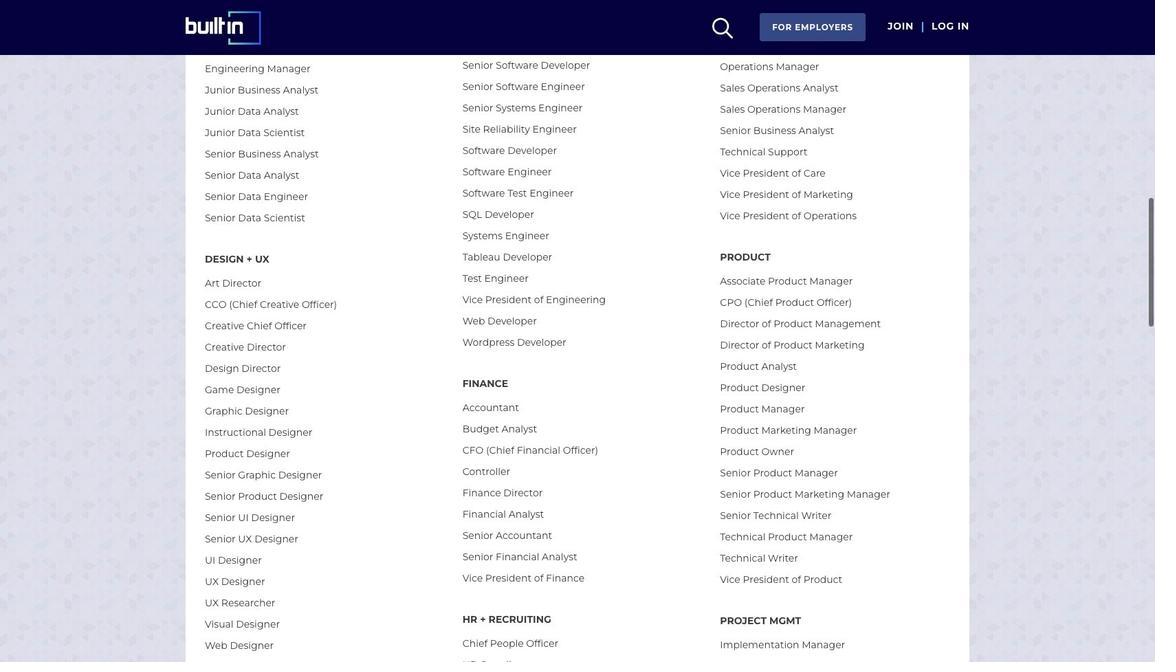 Task type: describe. For each thing, give the bounding box(es) containing it.
built in national image
[[186, 11, 281, 44]]



Task type: locate. For each thing, give the bounding box(es) containing it.
1 horizontal spatial icon image
[[712, 18, 733, 39]]

0 horizontal spatial icon image
[[219, 33, 228, 42]]

icon image
[[712, 18, 733, 39], [219, 33, 228, 42]]



Task type: vqa. For each thing, say whether or not it's contained in the screenshot.
option
no



